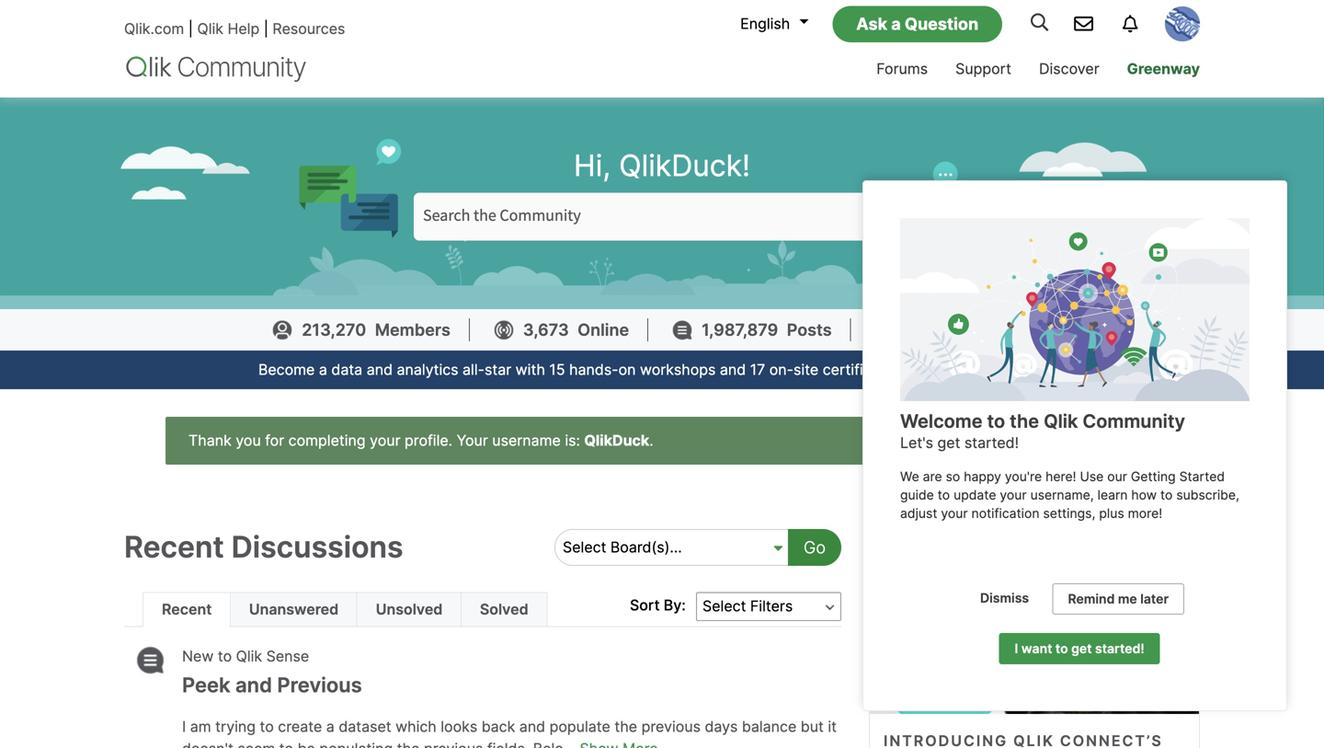 Task type: describe. For each thing, give the bounding box(es) containing it.
2 vertical spatial the
[[397, 740, 420, 748]]

learn more link
[[971, 361, 1066, 379]]

unsolved link
[[376, 600, 443, 618]]

learn
[[971, 361, 1019, 379]]

i am trying to create a dataset which looks back and populate the previous days balance but it doesn't seem to be populating the previous fields. belo...
[[182, 718, 837, 748]]

welcome to the qlik community let's get started!
[[901, 410, 1186, 452]]

subscribe,
[[1177, 487, 1240, 503]]

qlik.com | qlik help | resources
[[124, 20, 345, 38]]

you're
[[1006, 469, 1043, 485]]

sort
[[630, 596, 660, 614]]

forums
[[877, 60, 928, 78]]

board(s)...
[[611, 538, 682, 556]]

for
[[265, 432, 284, 449]]

solutions
[[979, 320, 1054, 340]]

resources
[[273, 20, 345, 38]]

how
[[1132, 487, 1158, 503]]

go button
[[789, 529, 842, 566]]

username,
[[1031, 487, 1095, 503]]

you
[[236, 432, 261, 449]]

to down so
[[938, 487, 951, 503]]

community
[[1083, 410, 1186, 432]]

completing
[[289, 432, 366, 449]]

to inside welcome to the qlik community let's get started!
[[988, 410, 1006, 432]]

adjust
[[901, 506, 938, 521]]

started! inside welcome to the qlik community let's get started!
[[965, 434, 1020, 452]]

2 vertical spatial your
[[942, 506, 968, 521]]

i for i am trying to create a dataset which looks back and populate the previous days balance but it doesn't seem to be populating the previous fields. belo...
[[182, 718, 186, 736]]

am
[[190, 718, 211, 736]]

populate
[[550, 718, 611, 736]]

create
[[278, 718, 322, 736]]

doesn't
[[182, 740, 234, 748]]

qlik for and
[[236, 647, 262, 665]]

new to qlik sense link
[[182, 646, 309, 667]]

unsolved
[[376, 600, 443, 618]]

trying
[[215, 718, 256, 736]]

forum image
[[131, 646, 167, 674]]

sort by:
[[630, 596, 686, 614]]

belo...
[[533, 740, 576, 748]]

fields.
[[488, 740, 529, 748]]

solved link
[[480, 600, 529, 618]]

on
[[619, 361, 636, 379]]

a for ask
[[892, 14, 901, 34]]

qlikduck!
[[619, 148, 751, 183]]

support
[[956, 60, 1012, 78]]

to right how
[[1161, 487, 1173, 503]]

greenway
[[1128, 60, 1201, 78]]

148,867
[[905, 320, 970, 340]]

0 vertical spatial previous
[[642, 718, 701, 736]]

.
[[650, 432, 654, 449]]

to up the "seem"
[[260, 718, 274, 736]]

remind me later button
[[1053, 583, 1185, 615]]

unanswered
[[249, 600, 339, 618]]

recent discussions
[[124, 529, 404, 564]]

learn
[[1098, 487, 1128, 503]]

ask a question link
[[833, 6, 1003, 42]]

select
[[563, 538, 607, 556]]

become a data and analytics all-star with 15 hands-on workshops and 17 on-site certification options! learn more
[[258, 361, 1066, 379]]

welcome to the qlik community dialog
[[863, 180, 1288, 711]]

remind
[[1069, 591, 1116, 607]]

online
[[578, 320, 629, 340]]

we are so happy you're here! use our getting started guide to update your username, learn how to subscribe, adjust your notification settings, plus more!
[[901, 469, 1244, 521]]

discover button
[[1026, 43, 1114, 98]]

back
[[482, 718, 516, 736]]

english button
[[732, 8, 809, 40]]

i want to get started!
[[1015, 641, 1145, 657]]

sense
[[266, 647, 309, 665]]

1 vertical spatial previous
[[424, 740, 483, 748]]

1 | from the left
[[188, 20, 193, 38]]

dismiss button
[[966, 583, 1044, 613]]

to left be
[[280, 740, 294, 748]]

get inside welcome to the qlik community let's get started!
[[938, 434, 961, 452]]

by:
[[664, 596, 686, 614]]

recent for "recent" link
[[162, 600, 212, 618]]

qlik image
[[124, 55, 308, 83]]

1 horizontal spatial the
[[615, 718, 638, 736]]

our
[[1108, 469, 1128, 485]]

later
[[1141, 591, 1169, 607]]

let's
[[901, 434, 934, 452]]

213,270 members
[[302, 320, 451, 340]]

but
[[801, 718, 824, 736]]

remind me later
[[1069, 591, 1169, 607]]

select board(s)...
[[563, 538, 682, 556]]

support button
[[942, 43, 1026, 98]]

qlik help link
[[197, 20, 260, 38]]

148,867 solutions
[[905, 320, 1054, 340]]

site
[[794, 361, 819, 379]]

discussions
[[231, 529, 404, 564]]

is:
[[565, 432, 581, 449]]

menu bar containing forums
[[750, 43, 1215, 98]]

notification
[[972, 506, 1040, 521]]

here!
[[1046, 469, 1077, 485]]



Task type: vqa. For each thing, say whether or not it's contained in the screenshot.
bottom Gallery
no



Task type: locate. For each thing, give the bounding box(es) containing it.
certification
[[823, 361, 906, 379]]

me
[[1119, 591, 1138, 607]]

1 horizontal spatial |
[[264, 20, 269, 38]]

started! inside button
[[1096, 641, 1145, 657]]

previous
[[642, 718, 701, 736], [424, 740, 483, 748]]

with
[[516, 361, 546, 379]]

to right new
[[218, 647, 232, 665]]

1 horizontal spatial your
[[942, 506, 968, 521]]

1 vertical spatial qlik
[[1044, 410, 1079, 432]]

qlikduck image
[[1166, 6, 1201, 41]]

to
[[988, 410, 1006, 432], [938, 487, 951, 503], [1161, 487, 1173, 503], [1056, 641, 1069, 657], [218, 647, 232, 665], [260, 718, 274, 736], [280, 740, 294, 748]]

0 horizontal spatial i
[[182, 718, 186, 736]]

213,270
[[302, 320, 366, 340]]

getting
[[1132, 469, 1176, 485]]

1 vertical spatial started!
[[1096, 641, 1145, 657]]

want
[[1022, 641, 1053, 657]]

previous
[[277, 673, 362, 697]]

username
[[493, 432, 561, 449]]

and down new to qlik sense "link"
[[236, 673, 272, 697]]

0 horizontal spatial your
[[370, 432, 401, 449]]

and left 17
[[720, 361, 746, 379]]

0 horizontal spatial started!
[[965, 434, 1020, 452]]

1 horizontal spatial get
[[1072, 641, 1093, 657]]

qlikduck
[[585, 432, 650, 449]]

recent inside tab list
[[162, 600, 212, 618]]

a right create
[[326, 718, 335, 736]]

and inside new to qlik sense peek and previous
[[236, 673, 272, 697]]

1 vertical spatial recent
[[162, 600, 212, 618]]

recent link
[[162, 600, 212, 618]]

qlik left the sense
[[236, 647, 262, 665]]

so
[[946, 469, 961, 485]]

a left data
[[319, 361, 327, 379]]

happy
[[964, 469, 1002, 485]]

started!
[[965, 434, 1020, 452], [1096, 641, 1145, 657]]

a right ask
[[892, 14, 901, 34]]

15
[[550, 361, 565, 379]]

new
[[182, 647, 214, 665]]

qlik for resources
[[197, 20, 224, 38]]

become
[[258, 361, 315, 379]]

question
[[905, 14, 979, 34]]

all-
[[463, 361, 485, 379]]

i left want
[[1015, 641, 1019, 657]]

2 | from the left
[[264, 20, 269, 38]]

and
[[367, 361, 393, 379], [720, 361, 746, 379], [236, 673, 272, 697], [520, 718, 546, 736]]

on-
[[770, 361, 794, 379]]

1 horizontal spatial qlik
[[236, 647, 262, 665]]

recent
[[124, 529, 224, 564], [162, 600, 212, 618]]

previous down looks
[[424, 740, 483, 748]]

1 horizontal spatial i
[[1015, 641, 1019, 657]]

started
[[1180, 469, 1226, 485]]

new to qlik sense peek and previous
[[182, 647, 362, 697]]

1 vertical spatial the
[[615, 718, 638, 736]]

0 vertical spatial your
[[370, 432, 401, 449]]

workshops
[[640, 361, 716, 379]]

0 vertical spatial started!
[[965, 434, 1020, 452]]

members
[[375, 320, 451, 340]]

2 horizontal spatial qlik
[[1044, 410, 1079, 432]]

options!
[[911, 361, 966, 379]]

balance
[[742, 718, 797, 736]]

1 horizontal spatial started!
[[1096, 641, 1145, 657]]

be
[[298, 740, 315, 748]]

the down learn more link
[[1010, 410, 1040, 432]]

a inside i am trying to create a dataset which looks back and populate the previous days balance but it doesn't seem to be populating the previous fields. belo...
[[326, 718, 335, 736]]

star
[[485, 361, 512, 379]]

2 horizontal spatial your
[[1001, 487, 1027, 503]]

guide
[[901, 487, 935, 503]]

to inside button
[[1056, 641, 1069, 657]]

qlik.com
[[124, 20, 184, 38]]

get right want
[[1072, 641, 1093, 657]]

0 horizontal spatial previous
[[424, 740, 483, 748]]

are
[[923, 469, 943, 485]]

0 vertical spatial recent
[[124, 529, 224, 564]]

and up the 'belo...'
[[520, 718, 546, 736]]

2 vertical spatial a
[[326, 718, 335, 736]]

to down learn
[[988, 410, 1006, 432]]

hi,
[[574, 148, 611, 183]]

a
[[892, 14, 901, 34], [319, 361, 327, 379], [326, 718, 335, 736]]

qlik inside welcome to the qlik community let's get started!
[[1044, 410, 1079, 432]]

tab list
[[143, 592, 548, 627]]

recent up new
[[162, 600, 212, 618]]

select board(s)... button
[[556, 530, 783, 565]]

solved
[[480, 600, 529, 618]]

1 horizontal spatial previous
[[642, 718, 701, 736]]

hi, qlikduck!
[[574, 148, 751, 183]]

your left profile.
[[370, 432, 401, 449]]

a for become
[[319, 361, 327, 379]]

the down which
[[397, 740, 420, 748]]

1 vertical spatial a
[[319, 361, 327, 379]]

dismiss
[[981, 590, 1030, 606]]

help
[[228, 20, 260, 38]]

get down welcome
[[938, 434, 961, 452]]

i want to get started! button
[[1000, 633, 1161, 664]]

qlik inside new to qlik sense peek and previous
[[236, 647, 262, 665]]

recent for recent discussions
[[124, 529, 224, 564]]

and right data
[[367, 361, 393, 379]]

i for i want to get started!
[[1015, 641, 1019, 657]]

dataset
[[339, 718, 392, 736]]

menu bar
[[750, 43, 1215, 98]]

0 vertical spatial i
[[1015, 641, 1019, 657]]

qlik.com link
[[124, 20, 184, 38]]

thank you for completing your profile. your username is: qlikduck .
[[189, 432, 654, 449]]

1 vertical spatial i
[[182, 718, 186, 736]]

days
[[705, 718, 738, 736]]

0 vertical spatial a
[[892, 14, 901, 34]]

2 horizontal spatial the
[[1010, 410, 1040, 432]]

started! up happy
[[965, 434, 1020, 452]]

use
[[1081, 469, 1104, 485]]

plus
[[1100, 506, 1125, 521]]

get inside button
[[1072, 641, 1093, 657]]

your down update
[[942, 506, 968, 521]]

resources link
[[273, 20, 345, 38]]

| right qlik.com
[[188, 20, 193, 38]]

0 horizontal spatial the
[[397, 740, 420, 748]]

0 horizontal spatial get
[[938, 434, 961, 452]]

qlik left help
[[197, 20, 224, 38]]

2 vertical spatial qlik
[[236, 647, 262, 665]]

recent up "recent" link
[[124, 529, 224, 564]]

previous left days
[[642, 718, 701, 736]]

qlik
[[197, 20, 224, 38], [1044, 410, 1079, 432], [236, 647, 262, 665]]

more!
[[1129, 506, 1163, 521]]

ask
[[857, 14, 888, 34]]

0 vertical spatial get
[[938, 434, 961, 452]]

the right populate in the left bottom of the page
[[615, 718, 638, 736]]

i left am
[[182, 718, 186, 736]]

to right want
[[1056, 641, 1069, 657]]

1,987,879
[[702, 320, 779, 340]]

0 vertical spatial qlik
[[197, 20, 224, 38]]

unanswered link
[[249, 600, 339, 618]]

i inside i am trying to create a dataset which looks back and populate the previous days balance but it doesn't seem to be populating the previous fields. belo...
[[182, 718, 186, 736]]

settings,
[[1044, 506, 1096, 521]]

and inside i am trying to create a dataset which looks back and populate the previous days balance but it doesn't seem to be populating the previous fields. belo...
[[520, 718, 546, 736]]

the inside welcome to the qlik community let's get started!
[[1010, 410, 1040, 432]]

looks
[[441, 718, 478, 736]]

1 vertical spatial get
[[1072, 641, 1093, 657]]

your up the notification
[[1001, 487, 1027, 503]]

to inside new to qlik sense peek and previous
[[218, 647, 232, 665]]

peek
[[182, 673, 231, 697]]

more
[[1023, 361, 1066, 379]]

the
[[1010, 410, 1040, 432], [615, 718, 638, 736], [397, 740, 420, 748]]

data
[[332, 361, 363, 379]]

your
[[457, 432, 488, 449]]

0 horizontal spatial qlik
[[197, 20, 224, 38]]

analytics
[[397, 361, 459, 379]]

posts
[[787, 320, 832, 340]]

which
[[396, 718, 437, 736]]

started! down remind me later button
[[1096, 641, 1145, 657]]

0 horizontal spatial |
[[188, 20, 193, 38]]

greenway link
[[1114, 43, 1215, 98]]

3,673
[[523, 320, 569, 340]]

update
[[954, 487, 997, 503]]

i inside i want to get started! button
[[1015, 641, 1019, 657]]

qlik down more
[[1044, 410, 1079, 432]]

ask a question
[[857, 14, 979, 34]]

tab list containing recent
[[143, 592, 548, 627]]

1 vertical spatial your
[[1001, 487, 1027, 503]]

hands-
[[570, 361, 619, 379]]

qlik connect image
[[870, 530, 1200, 714]]

0 vertical spatial the
[[1010, 410, 1040, 432]]

| right help
[[264, 20, 269, 38]]



